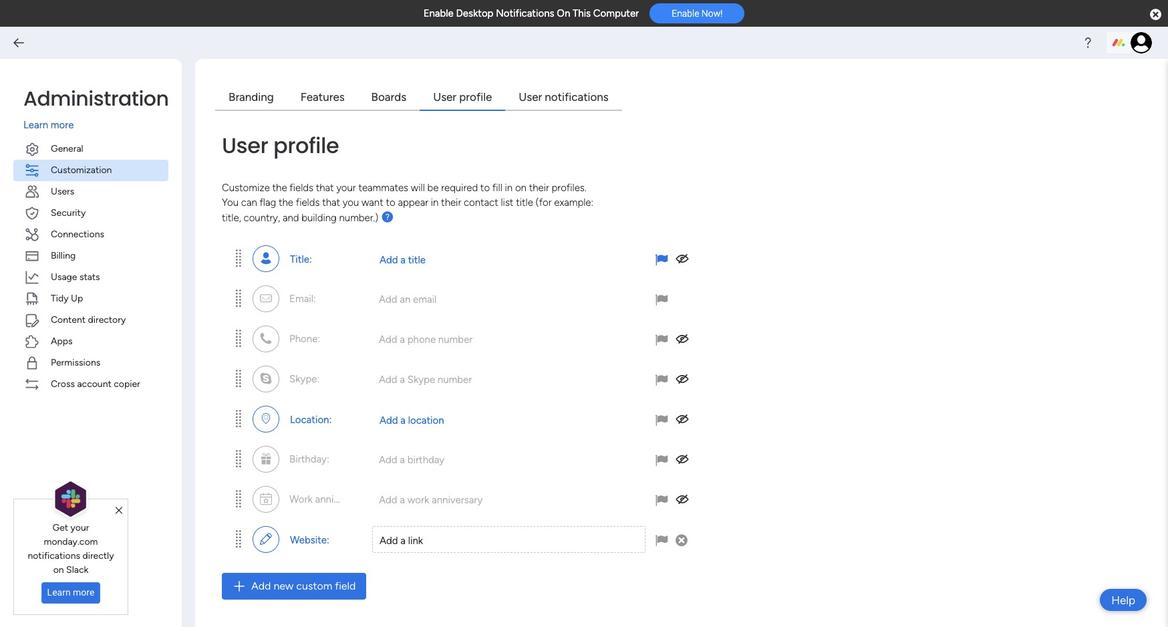 Task type: locate. For each thing, give the bounding box(es) containing it.
0 horizontal spatial your
[[71, 522, 89, 533]]

content directory
[[51, 314, 126, 325]]

skype
[[289, 373, 317, 385], [408, 374, 435, 386]]

monday.com
[[44, 536, 98, 547]]

: up birthday :
[[329, 414, 332, 426]]

1 horizontal spatial your
[[336, 181, 356, 194]]

boards link
[[358, 86, 420, 111]]

apps
[[51, 335, 73, 347]]

your inside the "get your monday.com notifications directly on slack"
[[71, 522, 89, 533]]

learn down the administration on the top left of the page
[[23, 119, 48, 131]]

1 vertical spatial title
[[408, 254, 426, 266]]

back to workspace image
[[12, 36, 25, 49]]

enable left now!
[[672, 8, 700, 19]]

email :
[[289, 293, 316, 305]]

on right fill
[[515, 181, 527, 194]]

profile inside 'link'
[[459, 90, 492, 104]]

0 horizontal spatial in
[[431, 197, 439, 209]]

your up you at the left
[[336, 181, 356, 194]]

1 vertical spatial more
[[73, 587, 95, 598]]

email
[[289, 293, 314, 305]]

fields up building
[[296, 197, 320, 209]]

title right 'list'
[[516, 197, 533, 209]]

add for add a birthday
[[379, 454, 397, 466]]

enable inside 'button'
[[672, 8, 700, 19]]

your
[[336, 181, 356, 194], [71, 522, 89, 533]]

their down required
[[441, 197, 461, 209]]

1 horizontal spatial user profile
[[433, 90, 492, 104]]

fields
[[290, 181, 314, 194], [296, 197, 320, 209]]

to down teammates
[[386, 197, 395, 209]]

notifications
[[496, 7, 555, 19]]

learn more
[[47, 587, 95, 598]]

users
[[51, 186, 74, 197]]

0 vertical spatial title
[[516, 197, 533, 209]]

more up general
[[51, 119, 74, 131]]

fields up and
[[290, 181, 314, 194]]

phone
[[408, 334, 436, 346]]

1 vertical spatial your
[[71, 522, 89, 533]]

work anniversary
[[289, 493, 366, 505]]

in
[[505, 181, 513, 194], [431, 197, 439, 209]]

kendall parks image
[[1131, 32, 1152, 53]]

a left the phone
[[400, 334, 405, 346]]

dapulse skype image
[[260, 372, 272, 386]]

0 vertical spatial to
[[481, 181, 490, 194]]

on
[[515, 181, 527, 194], [53, 564, 64, 575]]

enable for enable desktop notifications on this computer
[[424, 7, 454, 19]]

add for add new custom field
[[251, 580, 271, 592]]

3 dapulse flag image from the top
[[656, 413, 668, 428]]

1 horizontal spatial to
[[481, 181, 490, 194]]

more inside administration learn more
[[51, 119, 74, 131]]

0 vertical spatial user profile
[[433, 90, 492, 104]]

their
[[529, 181, 549, 194], [441, 197, 461, 209]]

0 horizontal spatial user profile
[[222, 130, 339, 160]]

1 horizontal spatial in
[[505, 181, 513, 194]]

location
[[408, 414, 444, 426]]

phone
[[289, 333, 318, 345]]

1 vertical spatial learn
[[47, 587, 71, 598]]

new
[[274, 580, 294, 592]]

4 dapulse flag image from the top
[[656, 533, 668, 548]]

dapulse admin help image
[[379, 207, 397, 227]]

the up and
[[279, 197, 293, 209]]

dapulse flag image for add a title
[[656, 253, 668, 267]]

add a location
[[380, 414, 444, 426]]

0 vertical spatial profile
[[459, 90, 492, 104]]

birthday
[[408, 454, 445, 466]]

2 dapulse flag image from the top
[[656, 293, 668, 307]]

enable for enable now!
[[672, 8, 700, 19]]

user profile link
[[420, 86, 505, 111]]

add left "location"
[[380, 414, 398, 426]]

on
[[557, 7, 570, 19]]

the up the flag
[[272, 181, 287, 194]]

: for title
[[309, 253, 312, 265]]

: for skype
[[317, 373, 320, 385]]

to left fill
[[481, 181, 490, 194]]

add inside button
[[251, 580, 271, 592]]

0 vertical spatial in
[[505, 181, 513, 194]]

None text field
[[380, 531, 638, 551]]

skype right dapulse skype icon at the bottom
[[289, 373, 317, 385]]

skype down the phone
[[408, 374, 435, 386]]

learn inside administration learn more
[[23, 119, 48, 131]]

get
[[53, 522, 68, 533]]

0 horizontal spatial their
[[441, 197, 461, 209]]

1 horizontal spatial on
[[515, 181, 527, 194]]

learn more button
[[41, 582, 101, 604]]

0 horizontal spatial notifications
[[28, 550, 80, 561]]

0 vertical spatial number
[[438, 334, 473, 346]]

0 vertical spatial on
[[515, 181, 527, 194]]

user notifications
[[519, 90, 609, 104]]

a for phone
[[400, 334, 405, 346]]

the
[[272, 181, 287, 194], [279, 197, 293, 209]]

1 horizontal spatial enable
[[672, 8, 700, 19]]

add down "dapulse admin help" "icon"
[[380, 254, 398, 266]]

0 horizontal spatial on
[[53, 564, 64, 575]]

1 vertical spatial dapulse close image
[[676, 533, 688, 548]]

user for user profile 'link' on the top of the page
[[433, 90, 457, 104]]

learn down slack on the left of page
[[47, 587, 71, 598]]

features link
[[287, 86, 358, 111]]

0 vertical spatial their
[[529, 181, 549, 194]]

1 vertical spatial in
[[431, 197, 439, 209]]

: up email :
[[309, 253, 312, 265]]

a up the add a location
[[400, 374, 405, 386]]

computer
[[593, 7, 639, 19]]

add left an on the top left of page
[[379, 293, 397, 305]]

3 dapulse flag image from the top
[[656, 493, 668, 508]]

profiles.
[[552, 181, 587, 194]]

field
[[335, 580, 356, 592]]

a for work
[[400, 494, 405, 506]]

1 vertical spatial notifications
[[28, 550, 80, 561]]

0 vertical spatial that
[[316, 181, 334, 194]]

usage stats
[[51, 271, 100, 282]]

1 dapulse flag image from the top
[[656, 253, 668, 267]]

work anniversary image
[[260, 492, 272, 507]]

be
[[428, 181, 439, 194]]

: up the work anniversary
[[327, 453, 329, 465]]

0 vertical spatial notifications
[[545, 90, 609, 104]]

1 vertical spatial on
[[53, 564, 64, 575]]

more down slack on the left of page
[[73, 587, 95, 598]]

dapulse phone image
[[260, 332, 272, 346]]

add left the phone
[[379, 334, 397, 346]]

0 horizontal spatial enable
[[424, 7, 454, 19]]

a left 'work'
[[400, 494, 405, 506]]

an
[[400, 293, 411, 305]]

customization
[[51, 164, 112, 175]]

your up monday.com
[[71, 522, 89, 533]]

enable left desktop
[[424, 7, 454, 19]]

dapulse location image
[[262, 412, 270, 426]]

birthday :
[[289, 453, 329, 465]]

dapulse flag image
[[656, 333, 668, 348], [656, 373, 668, 388], [656, 413, 668, 428], [656, 453, 668, 468]]

profile
[[459, 90, 492, 104], [273, 130, 339, 160]]

appear
[[398, 197, 428, 209]]

1 horizontal spatial title
[[516, 197, 533, 209]]

add left 'work'
[[379, 494, 397, 506]]

1 vertical spatial profile
[[273, 130, 339, 160]]

security
[[51, 207, 86, 218]]

number down add a phone number at the bottom of the page
[[438, 374, 472, 386]]

user notifications link
[[505, 86, 622, 111]]

1 horizontal spatial profile
[[459, 90, 492, 104]]

1 horizontal spatial notifications
[[545, 90, 609, 104]]

1 vertical spatial user profile
[[222, 130, 339, 160]]

in down be
[[431, 197, 439, 209]]

add left new
[[251, 580, 271, 592]]

a
[[401, 254, 406, 266], [400, 334, 405, 346], [400, 374, 405, 386], [401, 414, 406, 426], [400, 454, 405, 466], [400, 494, 405, 506]]

title up the email
[[408, 254, 426, 266]]

will
[[411, 181, 425, 194]]

dapulse close image
[[1150, 8, 1162, 21], [676, 533, 688, 548]]

dapulse x slim image
[[115, 505, 122, 517]]

1 horizontal spatial their
[[529, 181, 549, 194]]

0 vertical spatial learn
[[23, 119, 48, 131]]

dapulse flag image
[[656, 253, 668, 267], [656, 293, 668, 307], [656, 493, 668, 508], [656, 533, 668, 548]]

connections
[[51, 228, 104, 240]]

phone :
[[289, 333, 320, 345]]

want
[[362, 197, 383, 209]]

: up skype :
[[318, 333, 320, 345]]

: up phone :
[[314, 293, 316, 305]]

customize the fields that your teammates will be required to fill in on their profiles. you can flag the fields that you want to appear in their contact list title (for example: title, country, and building number.)
[[222, 181, 594, 224]]

0 horizontal spatial anniversary
[[315, 493, 366, 505]]

a left "location"
[[401, 414, 406, 426]]

user inside 'link'
[[433, 90, 457, 104]]

dapulse flag image for add a phone number
[[656, 333, 668, 348]]

1 vertical spatial number
[[438, 374, 472, 386]]

2 horizontal spatial user
[[519, 90, 542, 104]]

a up an on the top left of page
[[401, 254, 406, 266]]

their up (for
[[529, 181, 549, 194]]

billing
[[51, 250, 76, 261]]

user profile
[[433, 90, 492, 104], [222, 130, 339, 160]]

a left birthday on the left bottom of page
[[400, 454, 405, 466]]

1 dapulse flag image from the top
[[656, 333, 668, 348]]

more
[[51, 119, 74, 131], [73, 587, 95, 598]]

learn
[[23, 119, 48, 131], [47, 587, 71, 598]]

0 horizontal spatial to
[[386, 197, 395, 209]]

notifications
[[545, 90, 609, 104], [28, 550, 80, 561]]

2 dapulse flag image from the top
[[656, 373, 668, 388]]

: up 'location :'
[[317, 373, 320, 385]]

1 vertical spatial the
[[279, 197, 293, 209]]

number right the phone
[[438, 334, 473, 346]]

user for user notifications link
[[519, 90, 542, 104]]

add up the add a location
[[379, 374, 397, 386]]

0 vertical spatial more
[[51, 119, 74, 131]]

: down the work anniversary
[[327, 534, 329, 546]]

0 vertical spatial dapulse close image
[[1150, 8, 1162, 21]]

add left birthday on the left bottom of page
[[379, 454, 397, 466]]

on left slack on the left of page
[[53, 564, 64, 575]]

title inside customize the fields that your teammates will be required to fill in on their profiles. you can flag the fields that you want to appear in their contact list title (for example: title, country, and building number.)
[[516, 197, 533, 209]]

location
[[290, 414, 329, 426]]

add for add a location
[[380, 414, 398, 426]]

0 vertical spatial your
[[336, 181, 356, 194]]

user
[[433, 90, 457, 104], [519, 90, 542, 104], [222, 130, 268, 160]]

0 horizontal spatial profile
[[273, 130, 339, 160]]

features
[[301, 90, 345, 104]]

notifications inside the "get your monday.com notifications directly on slack"
[[28, 550, 80, 561]]

help image
[[1082, 36, 1095, 49]]

country,
[[244, 212, 280, 224]]

1 horizontal spatial user
[[433, 90, 457, 104]]

title
[[516, 197, 533, 209], [408, 254, 426, 266]]

add a birthday
[[379, 454, 445, 466]]

in right fill
[[505, 181, 513, 194]]

4 dapulse flag image from the top
[[656, 453, 668, 468]]



Task type: vqa. For each thing, say whether or not it's contained in the screenshot.
right THE EMAIL
no



Task type: describe. For each thing, give the bounding box(es) containing it.
stats
[[79, 271, 100, 282]]

learn more link
[[23, 118, 168, 133]]

slack
[[66, 564, 88, 575]]

: for phone
[[318, 333, 320, 345]]

administration
[[23, 84, 169, 113]]

1 vertical spatial their
[[441, 197, 461, 209]]

dapulse flag image for add a birthday
[[656, 453, 668, 468]]

can
[[241, 197, 257, 209]]

dapulse gift image
[[261, 452, 271, 467]]

desktop
[[456, 7, 494, 19]]

content
[[51, 314, 86, 325]]

1 horizontal spatial anniversary
[[432, 494, 483, 506]]

: for website
[[327, 534, 329, 546]]

dapulse flag image for add a location
[[656, 413, 668, 428]]

customize
[[222, 181, 270, 194]]

website :
[[290, 534, 329, 546]]

number.)
[[339, 212, 379, 224]]

dapulse flag image for add a skype number
[[656, 373, 668, 388]]

add for add an email
[[379, 293, 397, 305]]

dapulse flag image for add a work anniversary
[[656, 493, 668, 508]]

work
[[289, 493, 313, 505]]

a for location
[[401, 414, 406, 426]]

contact
[[464, 197, 498, 209]]

directory
[[88, 314, 126, 325]]

usage
[[51, 271, 77, 282]]

administration learn more
[[23, 84, 169, 131]]

boards
[[371, 90, 407, 104]]

title
[[290, 253, 309, 265]]

0 horizontal spatial user
[[222, 130, 268, 160]]

required
[[441, 181, 478, 194]]

list
[[501, 197, 514, 209]]

1 vertical spatial fields
[[296, 197, 320, 209]]

number for add a phone number
[[438, 334, 473, 346]]

permissions
[[51, 357, 100, 368]]

dapulse edit image
[[260, 532, 272, 547]]

more inside button
[[73, 587, 95, 598]]

add new custom field button
[[222, 573, 367, 600]]

cross
[[51, 378, 75, 389]]

enable now! button
[[650, 4, 745, 24]]

1 horizontal spatial dapulse close image
[[1150, 8, 1162, 21]]

fill
[[493, 181, 503, 194]]

up
[[71, 292, 83, 304]]

a for birthday
[[400, 454, 405, 466]]

birthday
[[289, 453, 327, 465]]

: for birthday
[[327, 453, 329, 465]]

you
[[222, 197, 239, 209]]

0 horizontal spatial skype
[[289, 373, 317, 385]]

on inside customize the fields that your teammates will be required to fill in on their profiles. you can flag the fields that you want to appear in their contact list title (for example: title, country, and building number.)
[[515, 181, 527, 194]]

0 horizontal spatial title
[[408, 254, 426, 266]]

add for add a work anniversary
[[379, 494, 397, 506]]

dapulse email image
[[260, 291, 272, 306]]

title,
[[222, 212, 241, 224]]

0 horizontal spatial dapulse close image
[[676, 533, 688, 548]]

email
[[413, 293, 437, 305]]

directly
[[83, 550, 114, 561]]

flag
[[260, 197, 276, 209]]

on inside the "get your monday.com notifications directly on slack"
[[53, 564, 64, 575]]

add a skype number
[[379, 374, 472, 386]]

a for skype
[[400, 374, 405, 386]]

help button
[[1100, 589, 1147, 611]]

tidy
[[51, 292, 69, 304]]

title :
[[290, 253, 312, 265]]

now!
[[702, 8, 723, 19]]

dapulse flag image for add an email
[[656, 293, 668, 307]]

: for location
[[329, 414, 332, 426]]

number for add a skype number
[[438, 374, 472, 386]]

add a title
[[380, 254, 426, 266]]

and
[[283, 212, 299, 224]]

custom
[[296, 580, 332, 592]]

your inside customize the fields that your teammates will be required to fill in on their profiles. you can flag the fields that you want to appear in their contact list title (for example: title, country, and building number.)
[[336, 181, 356, 194]]

branding link
[[215, 86, 287, 111]]

0 vertical spatial the
[[272, 181, 287, 194]]

learn inside button
[[47, 587, 71, 598]]

teammates
[[359, 181, 408, 194]]

enable desktop notifications on this computer
[[424, 7, 639, 19]]

enable now!
[[672, 8, 723, 19]]

branding
[[229, 90, 274, 104]]

cross account copier
[[51, 378, 140, 389]]

example:
[[554, 197, 594, 209]]

add an email
[[379, 293, 437, 305]]

add for add a phone number
[[379, 334, 397, 346]]

add a work anniversary
[[379, 494, 483, 506]]

add for add a skype number
[[379, 374, 397, 386]]

1 vertical spatial that
[[322, 197, 340, 209]]

get your monday.com notifications directly on slack
[[28, 522, 114, 575]]

work
[[408, 494, 429, 506]]

(for
[[536, 197, 552, 209]]

this
[[573, 7, 591, 19]]

account
[[77, 378, 111, 389]]

user profile inside 'link'
[[433, 90, 492, 104]]

dapulse user 1 image
[[261, 251, 271, 266]]

you
[[343, 197, 359, 209]]

website
[[290, 534, 327, 546]]

building
[[302, 212, 337, 224]]

add a phone number
[[379, 334, 473, 346]]

add new custom field
[[251, 580, 356, 592]]

: for email
[[314, 293, 316, 305]]

1 horizontal spatial skype
[[408, 374, 435, 386]]

a for title
[[401, 254, 406, 266]]

skype :
[[289, 373, 320, 385]]

add for add a title
[[380, 254, 398, 266]]

location :
[[290, 414, 332, 426]]

1 vertical spatial to
[[386, 197, 395, 209]]

0 vertical spatial fields
[[290, 181, 314, 194]]

help
[[1112, 593, 1136, 607]]



